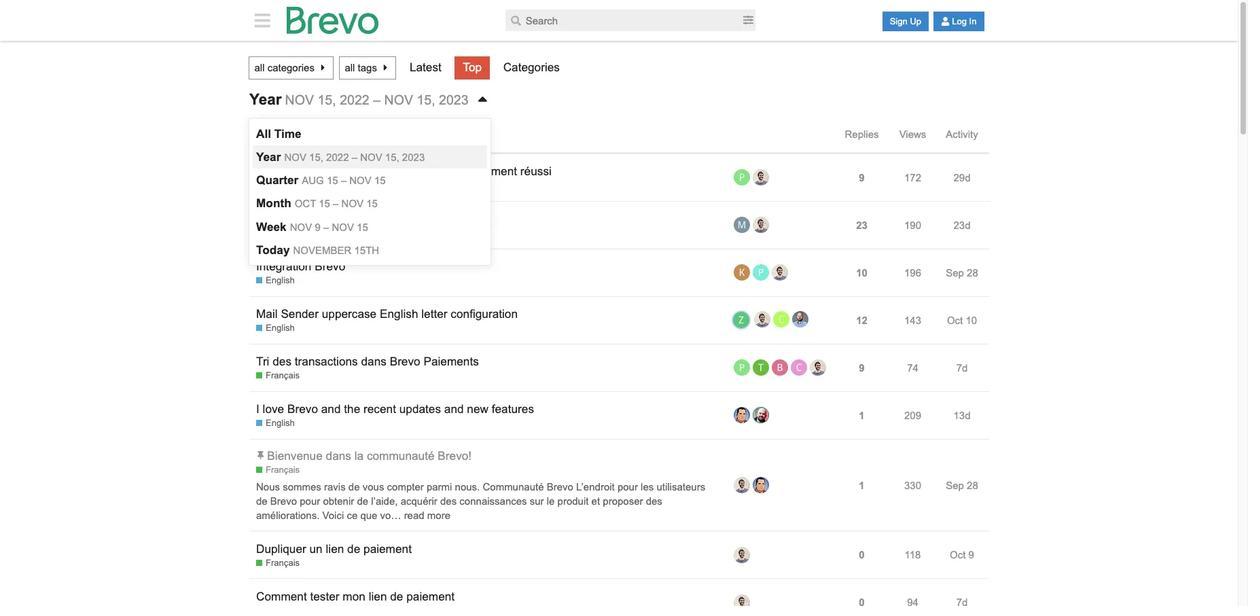 Task type: vqa. For each thing, say whether or not it's contained in the screenshot.
"Replies" BUTTON
yes



Task type: describe. For each thing, give the bounding box(es) containing it.
10 inside button
[[857, 267, 868, 279]]

1 button for 209
[[856, 400, 868, 431]]

read more
[[404, 510, 451, 522]]

9 button for tri des transactions dans brevo paiements
[[856, 353, 868, 383]]

the
[[344, 403, 360, 416]]

nous sommes ravis de vous compter parmi nous.   communauté brevo l'endroit pour les utilisateurs de brevo pour obtenir de l'aide, acquérir des connaissances sur le produit et proposer des améliorations.   voici ce que vo…
[[256, 481, 706, 522]]

read
[[404, 510, 425, 522]]

top link
[[455, 56, 490, 79]]

bienvenue dans la communauté brevo!
[[267, 449, 472, 463]]

all for all categories
[[255, 62, 265, 73]]

0 button
[[856, 540, 868, 570]]

using
[[256, 212, 286, 226]]

1 and from the left
[[321, 403, 341, 416]]

mon
[[343, 590, 366, 603]]

new
[[467, 403, 489, 416]]

sur
[[530, 496, 544, 507]]

nous.
[[455, 481, 480, 493]]

transactions
[[295, 355, 358, 369]]

le
[[547, 496, 555, 507]]

français for dupliquer
[[266, 558, 300, 568]]

brevo!
[[438, 449, 472, 463]]

Search text field
[[505, 10, 742, 31]]

13d link
[[951, 400, 974, 432]]

brevo inside 'link'
[[288, 403, 318, 416]]

i
[[256, 403, 260, 416]]

9 for désactiver un lien de paiement après un paiement réussi
[[859, 172, 865, 183]]

2 vertical spatial 9
[[969, 549, 975, 561]]

appcrazee - most recent poster image
[[753, 477, 769, 494]]

2 horizontal spatial des
[[646, 496, 663, 507]]

brevo right integration
[[315, 260, 345, 273]]

i love brevo and the recent updates and new features link
[[256, 392, 534, 426]]

integration brevo link
[[256, 250, 345, 284]]

un for désactiver un lien de paiement après un paiement réussi
[[315, 165, 328, 178]]

updates
[[399, 403, 441, 416]]

integration brevo
[[256, 260, 345, 273]]

open advanced search image
[[744, 15, 754, 25]]

uppercase
[[322, 307, 377, 321]]

tri
[[256, 355, 269, 369]]

english for brevo
[[266, 275, 295, 286]]

10 button
[[853, 257, 871, 288]]

ahudavert - most recent poster image for désactiver un lien de paiement après un paiement réussi
[[753, 169, 769, 186]]

topic
[[256, 128, 280, 140]]

les
[[641, 481, 654, 493]]

voici
[[323, 510, 344, 522]]

pln22 - original poster image
[[734, 360, 750, 376]]

1 radio item from the top
[[253, 122, 487, 146]]

dupliquer un lien de paiement link
[[256, 532, 412, 566]]

tri des transactions dans brevo paiements
[[256, 355, 479, 369]]

categories
[[268, 62, 315, 73]]

2022
[[340, 92, 370, 107]]

9 button for désactiver un lien de paiement après un paiement réussi
[[856, 162, 868, 193]]

sep for 330
[[946, 480, 964, 491]]

comment tester mon lien de paiement
[[256, 590, 455, 603]]

english link for using
[[256, 227, 295, 240]]

2023
[[439, 92, 469, 107]]

dans inside 'tri des transactions dans brevo paiements' link
[[361, 355, 387, 369]]

latest link
[[402, 56, 450, 79]]

vous
[[363, 481, 384, 493]]

clev - frequent poster image
[[774, 312, 790, 328]]

show sidebar image
[[251, 11, 274, 29]]

196
[[905, 267, 922, 279]]

brevo up le
[[547, 481, 574, 493]]

1 horizontal spatial 10
[[966, 315, 978, 326]]

mail sender uppercase english letter configuration
[[256, 307, 518, 321]]

i love brevo and the recent updates and new features
[[256, 403, 534, 416]]

views button
[[888, 116, 939, 153]]

english for sender
[[266, 323, 295, 333]]

4 radio item from the top
[[253, 192, 487, 215]]

english for love
[[266, 418, 295, 428]]

28 for 196
[[967, 267, 979, 279]]

7d
[[957, 362, 968, 374]]

brevo left paiements
[[390, 355, 421, 369]]

categories link
[[495, 56, 568, 79]]

all for all tags
[[345, 62, 355, 73]]

oct for dupliquer un lien de paiement
[[950, 549, 966, 561]]

features
[[492, 403, 534, 416]]

this topic is pinned for you; it will display at the top of its category image
[[256, 451, 265, 460]]

using sceduledat
[[256, 212, 349, 226]]

tri des transactions dans brevo paiements link
[[256, 345, 479, 379]]

1 nov from the left
[[285, 92, 314, 107]]

ce
[[347, 510, 358, 522]]

français link for tri
[[256, 370, 300, 382]]

23d
[[954, 219, 971, 231]]

recent
[[364, 403, 396, 416]]

comment
[[256, 590, 307, 603]]

1 for 209
[[859, 410, 865, 421]]

log in
[[952, 16, 977, 27]]

après
[[420, 165, 450, 178]]

bienvenue dans la communauté brevo! link
[[267, 439, 472, 473]]

lien for dupliquer
[[326, 542, 344, 556]]

acquérir
[[401, 496, 438, 507]]

ahudavert - original poster, most recent poster image
[[734, 595, 750, 606]]

paiement inside comment tester mon lien de paiement link
[[407, 590, 455, 603]]

tester
[[310, 590, 340, 603]]

paiement inside dupliquer un lien de paiement link
[[364, 542, 412, 556]]

désactiver
[[256, 165, 312, 178]]

oct 10
[[947, 315, 978, 326]]

2 radio item from the top
[[253, 146, 487, 169]]

zach - original poster, most recent poster image
[[733, 312, 750, 329]]

et
[[592, 496, 600, 507]]

english left letter
[[380, 307, 418, 321]]

209
[[905, 410, 922, 421]]

désactiver un lien de paiement après un paiement réussi
[[256, 165, 552, 178]]

la
[[355, 449, 364, 463]]

replies button
[[837, 116, 888, 153]]

dupliquer un lien de paiement
[[256, 542, 412, 556]]

français link for dupliquer
[[256, 557, 300, 570]]

désactiver un lien de paiement après un paiement réussi link
[[256, 154, 552, 188]]

que
[[361, 510, 378, 522]]

28 for 330
[[967, 480, 979, 491]]

7d link
[[953, 352, 972, 384]]

integration
[[256, 260, 312, 273]]

12
[[857, 315, 868, 326]]

français link for désactiver
[[256, 180, 300, 192]]

français for désactiver
[[266, 180, 300, 190]]



Task type: locate. For each thing, give the bounding box(es) containing it.
ahudavert - original poster image
[[734, 477, 750, 494]]

1 horizontal spatial dans
[[361, 355, 387, 369]]

english down integration
[[266, 275, 295, 286]]

9 down "replies" button
[[859, 172, 865, 183]]

0 horizontal spatial 10
[[857, 267, 868, 279]]

year nov 15, 2022 – nov 15, 2023
[[249, 91, 469, 108]]

0 horizontal spatial dans
[[326, 449, 351, 463]]

blandine - frequent poster image
[[772, 360, 788, 376]]

oct
[[947, 315, 963, 326], [950, 549, 966, 561]]

nov
[[285, 92, 314, 107], [384, 92, 413, 107]]

0 vertical spatial sep 28 link
[[943, 257, 982, 289]]

0 vertical spatial oct
[[947, 315, 963, 326]]

4 français from the top
[[266, 558, 300, 568]]

kaio - original poster image
[[734, 265, 750, 281]]

ahudavert - most recent poster image right pln22 - original poster image
[[753, 169, 769, 186]]

1 vertical spatial 1 button
[[856, 470, 868, 501]]

2 english link from the top
[[256, 275, 295, 287]]

english
[[266, 228, 295, 238], [266, 275, 295, 286], [380, 307, 418, 321], [266, 323, 295, 333], [266, 418, 295, 428]]

parmi
[[427, 481, 452, 493]]

oct for mail sender uppercase english letter configuration
[[947, 315, 963, 326]]

23d link
[[951, 209, 974, 241]]

year
[[249, 91, 282, 108]]

thierry - frequent poster image
[[753, 360, 769, 376]]

1 left "330"
[[859, 480, 865, 491]]

12 button
[[853, 305, 871, 336]]

lien inside comment tester mon lien de paiement link
[[369, 590, 387, 603]]

views
[[900, 128, 927, 140]]

9
[[859, 172, 865, 183], [859, 362, 865, 374], [969, 549, 975, 561]]

and left the
[[321, 403, 341, 416]]

1 english link from the top
[[256, 227, 295, 240]]

0 vertical spatial 10
[[857, 267, 868, 279]]

lien down voici at the bottom left of the page
[[326, 542, 344, 556]]

3 français link from the top
[[256, 464, 300, 477]]

sep 28 for 196
[[946, 267, 979, 279]]

oct 10 link
[[944, 304, 981, 336]]

un right désactiver
[[315, 165, 328, 178]]

configuration
[[451, 307, 518, 321]]

français link
[[256, 180, 300, 192], [256, 370, 300, 382], [256, 464, 300, 477], [256, 557, 300, 570]]

top
[[463, 60, 482, 74]]

1 all from the left
[[255, 62, 265, 73]]

sep right "330"
[[946, 480, 964, 491]]

sep 28 link for 330
[[943, 469, 982, 501]]

english down love
[[266, 418, 295, 428]]

comment tester mon lien de paiement link
[[256, 580, 455, 606]]

1 vertical spatial 1
[[859, 480, 865, 491]]

all left categories in the left of the page
[[255, 62, 265, 73]]

dans left la
[[326, 449, 351, 463]]

sep 28 link down 23d link
[[943, 257, 982, 289]]

0
[[859, 549, 865, 561]]

oct right 118
[[950, 549, 966, 561]]

and
[[321, 403, 341, 416], [444, 403, 464, 416]]

sep 28
[[946, 267, 979, 279], [946, 480, 979, 491]]

2 and from the left
[[444, 403, 464, 416]]

1 français link from the top
[[256, 180, 300, 192]]

1
[[859, 410, 865, 421], [859, 480, 865, 491]]

2 français link from the top
[[256, 370, 300, 382]]

connaissances
[[460, 496, 527, 507]]

pour up proposer
[[618, 481, 638, 493]]

produit
[[558, 496, 589, 507]]

sep
[[946, 267, 964, 279], [946, 480, 964, 491]]

2 sep 28 from the top
[[946, 480, 979, 491]]

0 vertical spatial ahudavert - most recent poster image
[[753, 169, 769, 186]]

–
[[373, 92, 381, 107]]

1 vertical spatial sep
[[946, 480, 964, 491]]

0 horizontal spatial all
[[255, 62, 265, 73]]

bienvenue
[[267, 449, 323, 463]]

nov down categories in the left of the page
[[285, 92, 314, 107]]

dans inside bienvenue dans la communauté brevo! link
[[326, 449, 351, 463]]

0 vertical spatial 9
[[859, 172, 865, 183]]

1 français from the top
[[266, 180, 300, 190]]

english link for i
[[256, 418, 295, 430]]

1 9 button from the top
[[856, 162, 868, 193]]

brevo right love
[[288, 403, 318, 416]]

0 vertical spatial 9 button
[[856, 162, 868, 193]]

sep right 196
[[946, 267, 964, 279]]

1 horizontal spatial pour
[[618, 481, 638, 493]]

sep 28 down 23d link
[[946, 267, 979, 279]]

plamen - frequent poster image
[[753, 265, 769, 281]]

nov right –
[[384, 92, 413, 107]]

utilisateurs
[[657, 481, 706, 493]]

log in button
[[934, 12, 985, 31]]

23
[[857, 219, 868, 231]]

in
[[970, 16, 977, 27]]

ahudavert - most recent poster image
[[753, 169, 769, 186], [753, 217, 769, 233], [810, 360, 827, 376]]

des down les
[[646, 496, 663, 507]]

2 1 button from the top
[[856, 470, 868, 501]]

0 vertical spatial lien
[[331, 165, 349, 178]]

oct 9 link
[[947, 539, 978, 571]]

oct inside oct 10 link
[[947, 315, 963, 326]]

4 english link from the top
[[256, 418, 295, 430]]

français down dupliquer at the left bottom of page
[[266, 558, 300, 568]]

2 all from the left
[[345, 62, 355, 73]]

sign up
[[890, 16, 922, 27]]

brevo up améliorations.
[[270, 496, 297, 507]]

sep 28 link
[[943, 257, 982, 289], [943, 469, 982, 501]]

brevo community image
[[287, 7, 379, 34]]

français down "tri" on the left bottom of the page
[[266, 371, 300, 381]]

menu
[[249, 119, 490, 265]]

9 down 12 button
[[859, 362, 865, 374]]

2 sep 28 link from the top
[[943, 469, 982, 501]]

pln22 - original poster image
[[734, 169, 750, 186]]

0 vertical spatial 1
[[859, 410, 865, 421]]

1 vertical spatial sep 28
[[946, 480, 979, 491]]

français down désactiver
[[266, 180, 300, 190]]

brevo
[[315, 260, 345, 273], [390, 355, 421, 369], [288, 403, 318, 416], [547, 481, 574, 493], [270, 496, 297, 507]]

2 1 from the top
[[859, 480, 865, 491]]

1 vertical spatial ahudavert - most recent poster image
[[753, 217, 769, 233]]

9 button down "replies" button
[[856, 162, 868, 193]]

français for tri
[[266, 371, 300, 381]]

all categories
[[255, 62, 315, 73]]

143
[[905, 315, 922, 326]]

english for sceduledat
[[266, 228, 295, 238]]

74
[[908, 362, 919, 374]]

0 horizontal spatial and
[[321, 403, 341, 416]]

lien for désactiver
[[331, 165, 349, 178]]

mrw02536 - original poster image
[[734, 217, 750, 233]]

1 1 button from the top
[[856, 400, 868, 431]]

1 28 from the top
[[967, 267, 979, 279]]

des
[[273, 355, 292, 369], [440, 496, 457, 507], [646, 496, 663, 507]]

0 horizontal spatial pour
[[300, 496, 320, 507]]

using sceduledat link
[[256, 202, 349, 236]]

log
[[952, 16, 967, 27]]

ahudavert - most recent poster image right "cecile_nvm - frequent poster" image
[[810, 360, 827, 376]]

communauté
[[367, 449, 435, 463]]

english link down integration
[[256, 275, 295, 287]]

0 vertical spatial sep
[[946, 267, 964, 279]]

2 vertical spatial ahudavert - most recent poster image
[[810, 360, 827, 376]]

10 up 7d
[[966, 315, 978, 326]]

15, left the "2023"
[[417, 92, 435, 107]]

oct right the 143
[[947, 315, 963, 326]]

replies
[[845, 128, 879, 140]]

2 sep from the top
[[946, 480, 964, 491]]

ahudavert - original poster, most recent poster image
[[734, 547, 750, 563]]

more
[[427, 510, 451, 522]]

mail
[[256, 307, 278, 321]]

appcrazee - original poster image
[[734, 407, 750, 424]]

1 vertical spatial dans
[[326, 449, 351, 463]]

1 sep 28 link from the top
[[943, 257, 982, 289]]

posters element
[[731, 116, 837, 153]]

sommes
[[283, 481, 321, 493]]

3 english link from the top
[[256, 322, 295, 335]]

1 left 209
[[859, 410, 865, 421]]

29d link
[[951, 162, 974, 194]]

0 vertical spatial 1 button
[[856, 400, 868, 431]]

0 horizontal spatial nov
[[285, 92, 314, 107]]

1 1 from the top
[[859, 410, 865, 421]]

all
[[255, 62, 265, 73], [345, 62, 355, 73]]

français link down "tri" on the left bottom of the page
[[256, 370, 300, 382]]

ahudavert - frequent poster image
[[755, 312, 771, 328]]

dans right transactions
[[361, 355, 387, 369]]

sep 28 for 330
[[946, 480, 979, 491]]

sep 28 link right "330"
[[943, 469, 982, 501]]

28 down 23d link
[[967, 267, 979, 279]]

activity button
[[939, 116, 990, 153]]

français link down désactiver
[[256, 180, 300, 192]]

english link down using
[[256, 227, 295, 240]]

1 button left "330"
[[856, 470, 868, 501]]

and left new
[[444, 403, 464, 416]]

3 français from the top
[[266, 465, 300, 475]]

sign
[[890, 16, 908, 27]]

1 vertical spatial lien
[[326, 542, 344, 556]]

english down using
[[266, 228, 295, 238]]

0 vertical spatial pour
[[618, 481, 638, 493]]

communauté
[[483, 481, 544, 493]]

lien up sceduledat
[[331, 165, 349, 178]]

15, left 2022
[[318, 92, 336, 107]]

5 radio item from the top
[[253, 215, 487, 238]]

des right "tri" on the left bottom of the page
[[273, 355, 292, 369]]

1 vertical spatial 9
[[859, 362, 865, 374]]

un right dupliquer at the left bottom of page
[[310, 542, 323, 556]]

ahudavert - most recent poster image right mrw02536 - original poster image
[[753, 217, 769, 233]]

activity
[[946, 128, 979, 140]]

1 vertical spatial pour
[[300, 496, 320, 507]]

4 français link from the top
[[256, 557, 300, 570]]

1 sep from the top
[[946, 267, 964, 279]]

1 vertical spatial sep 28 link
[[943, 469, 982, 501]]

l'aide,
[[371, 496, 398, 507]]

2 15, from the left
[[417, 92, 435, 107]]

english link down love
[[256, 418, 295, 430]]

compter
[[387, 481, 424, 493]]

letter
[[422, 307, 448, 321]]

1 horizontal spatial nov
[[384, 92, 413, 107]]

9 for tri des transactions dans brevo paiements
[[859, 362, 865, 374]]

proposer
[[603, 496, 643, 507]]

0 vertical spatial 28
[[967, 267, 979, 279]]

dupliquer
[[256, 542, 306, 556]]

1 sep 28 from the top
[[946, 267, 979, 279]]

2 9 button from the top
[[856, 353, 868, 383]]

up
[[910, 16, 922, 27]]

2 28 from the top
[[967, 480, 979, 491]]

english link for mail
[[256, 322, 295, 335]]

0 vertical spatial dans
[[361, 355, 387, 369]]

330
[[905, 480, 922, 491]]

10
[[857, 267, 868, 279], [966, 315, 978, 326]]

2 vertical spatial lien
[[369, 590, 387, 603]]

sylvain - most recent poster image
[[753, 407, 769, 424]]

oct inside oct 9 link
[[950, 549, 966, 561]]

28 right "330"
[[967, 480, 979, 491]]

all left tags
[[345, 62, 355, 73]]

6 radio item from the top
[[253, 238, 487, 262]]

1 vertical spatial 10
[[966, 315, 978, 326]]

cecile_nvm - frequent poster image
[[791, 360, 808, 376]]

user image
[[942, 17, 950, 26]]

ravis
[[324, 481, 346, 493]]

français down bienvenue
[[266, 465, 300, 475]]

lien inside dupliquer un lien de paiement link
[[326, 542, 344, 556]]

2 français from the top
[[266, 371, 300, 381]]

français link down dupliquer at the left bottom of page
[[256, 557, 300, 570]]

latest
[[410, 60, 442, 74]]

love
[[263, 403, 284, 416]]

categories
[[503, 60, 560, 74]]

search image
[[511, 15, 521, 26]]

10 down 23 button
[[857, 267, 868, 279]]

sep for 196
[[946, 267, 964, 279]]

1 vertical spatial 28
[[967, 480, 979, 491]]

1 button for 330
[[856, 470, 868, 501]]

sep 28 right "330"
[[946, 480, 979, 491]]

1 horizontal spatial all
[[345, 62, 355, 73]]

english link for integration
[[256, 275, 295, 287]]

english link down the 'mail'
[[256, 322, 295, 335]]

1 button left 209
[[856, 400, 868, 431]]

ahudavert - most recent poster image for using sceduledat
[[753, 217, 769, 233]]

0 vertical spatial sep 28
[[946, 267, 979, 279]]

tags
[[358, 62, 377, 73]]

1 horizontal spatial des
[[440, 496, 457, 507]]

un for dupliquer un lien de paiement
[[310, 542, 323, 556]]

vo…
[[380, 510, 401, 522]]

français
[[266, 180, 300, 190], [266, 371, 300, 381], [266, 465, 300, 475], [266, 558, 300, 568]]

english down the 'mail'
[[266, 323, 295, 333]]

oct 9
[[950, 549, 975, 561]]

sceduledat
[[289, 212, 349, 226]]

9 right 118
[[969, 549, 975, 561]]

un right après
[[453, 165, 466, 178]]

français link up "nous"
[[256, 464, 300, 477]]

29d
[[954, 172, 971, 183]]

1 for 330
[[859, 480, 865, 491]]

pour down sommes
[[300, 496, 320, 507]]

118
[[905, 549, 921, 561]]

1 vertical spatial 9 button
[[856, 353, 868, 383]]

1 15, from the left
[[318, 92, 336, 107]]

lien
[[331, 165, 349, 178], [326, 542, 344, 556], [369, 590, 387, 603]]

0 horizontal spatial 15,
[[318, 92, 336, 107]]

radio item
[[253, 122, 487, 146], [253, 146, 487, 169], [253, 169, 487, 192], [253, 192, 487, 215], [253, 215, 487, 238], [253, 238, 487, 262]]

1 horizontal spatial and
[[444, 403, 464, 416]]

0 horizontal spatial des
[[273, 355, 292, 369]]

dule - frequent poster image
[[793, 312, 809, 328]]

réussi
[[521, 165, 552, 178]]

des down parmi
[[440, 496, 457, 507]]

1 vertical spatial oct
[[950, 549, 966, 561]]

ahudavert - most recent poster image
[[772, 265, 788, 281]]

l'endroit
[[576, 481, 615, 493]]

sep 28 link for 196
[[943, 257, 982, 289]]

3 radio item from the top
[[253, 169, 487, 192]]

lien inside désactiver un lien de paiement après un paiement réussi link
[[331, 165, 349, 178]]

lien right mon
[[369, 590, 387, 603]]

23 button
[[853, 210, 871, 240]]

2 nov from the left
[[384, 92, 413, 107]]

un
[[315, 165, 328, 178], [453, 165, 466, 178], [310, 542, 323, 556]]

9 button down 12 button
[[856, 353, 868, 383]]

1 horizontal spatial 15,
[[417, 92, 435, 107]]



